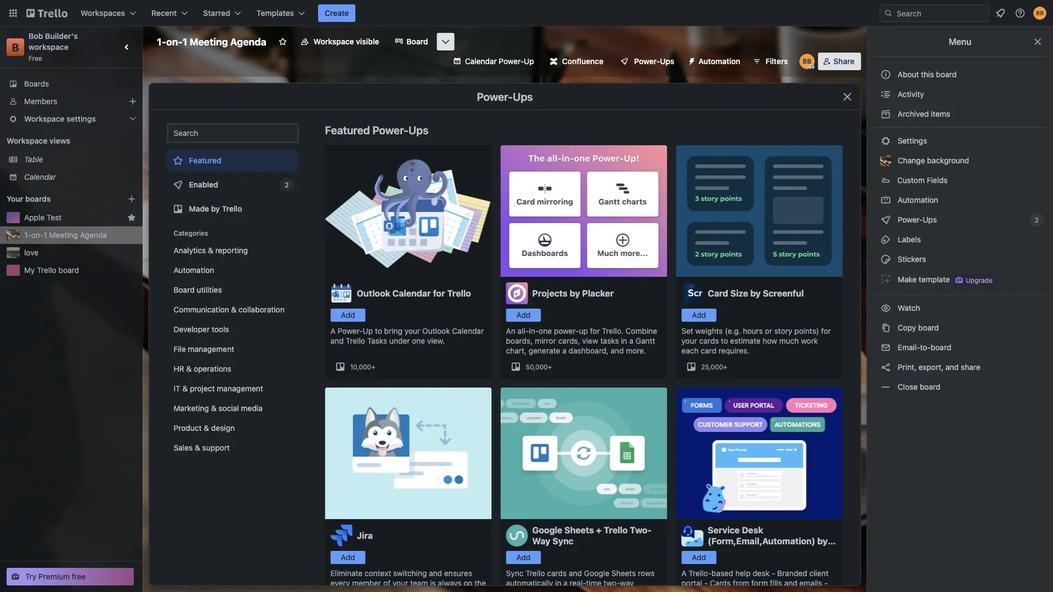 Task type: describe. For each thing, give the bounding box(es) containing it.
a trello-based help desk - branded client portal - cards from form fills and emails - messages to clients from trello
[[682, 569, 829, 593]]

add board image
[[127, 195, 136, 204]]

agenda inside 1-on-1 meeting agenda link
[[80, 231, 107, 240]]

tasks
[[368, 337, 387, 346]]

google inside google sheets + trello two- way sync
[[533, 526, 563, 536]]

agenda inside board name text field
[[230, 36, 267, 47]]

power-ups inside button
[[635, 57, 675, 66]]

it & project management
[[174, 385, 263, 394]]

sync inside google sheets + trello two- way sync
[[553, 537, 574, 547]]

visible
[[356, 37, 379, 46]]

email-to-board link
[[874, 339, 1047, 357]]

archived items link
[[874, 105, 1047, 123]]

1 vertical spatial a
[[563, 347, 567, 356]]

views
[[49, 136, 70, 145]]

communication & collaboration
[[174, 305, 285, 315]]

boards link
[[0, 75, 143, 93]]

calendar link
[[24, 172, 136, 183]]

weights
[[696, 327, 723, 336]]

customize views image
[[441, 36, 451, 47]]

sm image for power-ups
[[881, 215, 892, 226]]

primary element
[[0, 0, 1054, 26]]

this member is an admin of this board. image
[[810, 64, 815, 69]]

messages
[[682, 589, 718, 593]]

0 horizontal spatial 1
[[44, 231, 47, 240]]

power- inside the a power-up to bring your outlook calendar and trello tasks under one view.
[[338, 327, 363, 336]]

context
[[365, 569, 391, 579]]

fields
[[928, 176, 948, 185]]

to inside the a power-up to bring your outlook calendar and trello tasks under one view.
[[375, 327, 382, 336]]

confluence
[[562, 57, 604, 66]]

apple test
[[24, 213, 62, 222]]

each
[[682, 347, 699, 356]]

up
[[579, 327, 588, 336]]

+ for card
[[724, 363, 728, 371]]

copy
[[898, 324, 917, 333]]

sm image for labels
[[881, 234, 892, 245]]

developer
[[174, 325, 210, 334]]

board link
[[388, 33, 435, 50]]

50,000
[[526, 363, 548, 371]]

1 vertical spatial 1-on-1 meeting agenda
[[24, 231, 107, 240]]

a for outlook calendar for trello
[[331, 327, 336, 336]]

(e.g.
[[725, 327, 741, 336]]

templates button
[[250, 4, 312, 22]]

google inside sync trello cards and google sheets rows automatically in a real-time two-way integration.
[[585, 569, 610, 579]]

to inside set weights (e.g. hours or story points) for your cards to estimate how much work each card requires.
[[722, 337, 729, 346]]

your boards with 4 items element
[[7, 193, 111, 206]]

utilities
[[197, 286, 222, 295]]

workspace navigation collapse icon image
[[120, 40, 135, 55]]

rows
[[638, 569, 655, 579]]

one inside the a power-up to bring your outlook calendar and trello tasks under one view.
[[412, 337, 425, 346]]

communication
[[174, 305, 229, 315]]

under
[[390, 337, 410, 346]]

workspaces button
[[74, 4, 143, 22]]

10,000
[[350, 363, 372, 371]]

tasks
[[601, 337, 619, 346]]

25,000
[[702, 363, 724, 371]]

& for design
[[204, 424, 209, 433]]

& for operations
[[186, 365, 192, 374]]

add button for outlook calendar for trello
[[331, 309, 366, 322]]

boards,
[[506, 337, 533, 346]]

board for board utilities
[[174, 286, 195, 295]]

add button for card size by screenful
[[682, 309, 717, 322]]

board for trello
[[58, 266, 79, 275]]

categories
[[174, 229, 208, 237]]

branded
[[778, 569, 808, 579]]

bob builder's workspace link
[[29, 32, 80, 52]]

a for service desk (form,email,automation) by hipporello
[[682, 569, 687, 579]]

in inside sync trello cards and google sheets rows automatically in a real-time two-way integration.
[[556, 579, 562, 588]]

1-on-1 meeting agenda link
[[24, 230, 136, 241]]

in inside "an all-in-one power-up for trello. combine boards, mirror cards, view tasks in a gantt chart, generate a dashboard, and more."
[[622, 337, 628, 346]]

sheets inside sync trello cards and google sheets rows automatically in a real-time two-way integration.
[[612, 569, 636, 579]]

sm image for stickers
[[881, 254, 892, 265]]

starred
[[203, 9, 230, 18]]

builder's
[[45, 32, 78, 41]]

cards inside sync trello cards and google sheets rows automatically in a real-time two-way integration.
[[547, 569, 567, 579]]

screenful
[[763, 288, 804, 299]]

starred icon image
[[127, 214, 136, 222]]

by right the made
[[211, 204, 220, 214]]

eliminate context switching and ensures every member of your team is always on the same page.
[[331, 569, 486, 593]]

and inside sync trello cards and google sheets rows automatically in a real-time two-way integration.
[[569, 569, 582, 579]]

ups inside button
[[661, 57, 675, 66]]

set weights (e.g. hours or story points) for your cards to estimate how much work each card requires.
[[682, 327, 832, 356]]

up for calendar power-up
[[524, 57, 534, 66]]

hr
[[174, 365, 184, 374]]

time
[[587, 579, 602, 588]]

power- inside 'link'
[[499, 57, 524, 66]]

sm image for close board
[[881, 382, 892, 393]]

emails
[[800, 579, 823, 588]]

1 vertical spatial from
[[754, 589, 771, 593]]

to-
[[921, 343, 931, 352]]

desk
[[742, 526, 764, 536]]

by right size at the right of page
[[751, 288, 761, 299]]

clients
[[729, 589, 752, 593]]

marketing & social media link
[[167, 400, 299, 418]]

0 horizontal spatial automation link
[[167, 262, 299, 279]]

meeting inside board name text field
[[190, 36, 228, 47]]

sm image for archived items
[[881, 109, 892, 120]]

ensures
[[445, 569, 473, 579]]

copy board
[[896, 324, 940, 333]]

members
[[24, 97, 57, 106]]

add for card size by screenful
[[693, 311, 707, 320]]

marketing
[[174, 404, 209, 413]]

add button for jira
[[331, 552, 366, 565]]

and inside eliminate context switching and ensures every member of your team is always on the same page.
[[429, 569, 442, 579]]

members link
[[0, 93, 143, 110]]

50,000 +
[[526, 363, 552, 371]]

b link
[[7, 38, 24, 56]]

and inside "an all-in-one power-up for trello. combine boards, mirror cards, view tasks in a gantt chart, generate a dashboard, and more."
[[611, 347, 624, 356]]

(form,email,automation)
[[708, 537, 816, 547]]

Search field
[[894, 5, 990, 21]]

2 horizontal spatial automation
[[896, 196, 939, 205]]

& for project
[[183, 385, 188, 394]]

featured for featured power-ups
[[325, 124, 370, 136]]

add for service desk (form,email,automation) by hipporello
[[693, 554, 707, 563]]

way
[[620, 579, 634, 588]]

love
[[24, 248, 39, 257]]

change background
[[896, 156, 970, 165]]

1 vertical spatial meeting
[[49, 231, 78, 240]]

recent button
[[145, 4, 194, 22]]

workspace
[[29, 43, 69, 52]]

two-
[[604, 579, 620, 588]]

cards inside set weights (e.g. hours or story points) for your cards to estimate how much work each card requires.
[[700, 337, 719, 346]]

product & design link
[[167, 420, 299, 437]]

one inside "an all-in-one power-up for trello. combine boards, mirror cards, view tasks in a gantt chart, generate a dashboard, and more."
[[539, 327, 552, 336]]

1 inside board name text field
[[183, 36, 187, 47]]

export,
[[919, 363, 944, 372]]

search image
[[885, 9, 894, 18]]

activity
[[896, 90, 925, 99]]

0 horizontal spatial outlook
[[357, 288, 391, 299]]

google sheets + trello two- way sync
[[533, 526, 652, 547]]

sm image for watch
[[881, 303, 892, 314]]

create
[[325, 9, 349, 18]]

made by trello link
[[167, 198, 299, 220]]

0 horizontal spatial -
[[705, 579, 708, 588]]

analytics
[[174, 246, 206, 255]]

made
[[189, 204, 209, 214]]

board for this
[[937, 70, 957, 79]]

bring
[[384, 327, 403, 336]]

bob builder (bobbuilder40) image
[[800, 54, 816, 69]]

add button for google sheets + trello two- way sync
[[506, 552, 541, 565]]

portal
[[682, 579, 703, 588]]

2 for enabled
[[285, 181, 289, 189]]

add for projects by placker
[[517, 311, 531, 320]]

gantt
[[636, 337, 656, 346]]

trello inside sync trello cards and google sheets rows automatically in a real-time two-way integration.
[[526, 569, 545, 579]]

& for reporting
[[208, 246, 213, 255]]

workspace for workspace settings
[[24, 114, 65, 124]]

board down export,
[[921, 383, 941, 392]]

hr & operations
[[174, 365, 232, 374]]

1-on-1 meeting agenda inside board name text field
[[157, 36, 267, 47]]

product & design
[[174, 424, 235, 433]]

25,000 +
[[702, 363, 728, 371]]

developer tools link
[[167, 321, 299, 339]]

calendar inside 'link'
[[465, 57, 497, 66]]



Task type: vqa. For each thing, say whether or not it's contained in the screenshot.
Featured link
yes



Task type: locate. For each thing, give the bounding box(es) containing it.
trello.
[[602, 327, 624, 336]]

in left real-
[[556, 579, 562, 588]]

3 sm image from the top
[[881, 234, 892, 245]]

1 vertical spatial power-ups
[[477, 90, 533, 103]]

1 horizontal spatial a
[[682, 569, 687, 579]]

add for jira
[[341, 554, 355, 563]]

1-
[[157, 36, 166, 47], [24, 231, 31, 240]]

archived
[[898, 110, 930, 119]]

estimate
[[731, 337, 761, 346]]

sm image for automation
[[881, 195, 892, 206]]

support
[[202, 444, 230, 453]]

sm image for activity
[[881, 89, 892, 100]]

+ left two-
[[597, 526, 602, 536]]

desk
[[753, 569, 770, 579]]

sm image
[[684, 53, 699, 68], [881, 109, 892, 120], [881, 195, 892, 206], [881, 215, 892, 226], [881, 254, 892, 265], [881, 274, 892, 285]]

0 horizontal spatial in
[[556, 579, 562, 588]]

0 horizontal spatial power-ups
[[477, 90, 533, 103]]

7 sm image from the top
[[881, 362, 892, 373]]

social
[[219, 404, 239, 413]]

sm image for email-to-board
[[881, 343, 892, 353]]

sm image left watch
[[881, 303, 892, 314]]

add up all-
[[517, 311, 531, 320]]

calendar power-up link
[[447, 53, 541, 70]]

& inside marketing & social media link
[[211, 404, 217, 413]]

for up view
[[590, 327, 600, 336]]

sm image left "email-"
[[881, 343, 892, 353]]

automation left filters button
[[699, 57, 741, 66]]

0 vertical spatial featured
[[325, 124, 370, 136]]

calendar inside the a power-up to bring your outlook calendar and trello tasks under one view.
[[452, 327, 484, 336]]

board left the 'utilities'
[[174, 286, 195, 295]]

workspace up table
[[7, 136, 48, 145]]

& right sales
[[195, 444, 200, 453]]

sync inside sync trello cards and google sheets rows automatically in a real-time two-way integration.
[[506, 569, 524, 579]]

google up time
[[585, 569, 610, 579]]

bob builder (bobbuilder40) image
[[1034, 7, 1047, 20]]

0 horizontal spatial meeting
[[49, 231, 78, 240]]

+ down tasks
[[372, 363, 376, 371]]

0 horizontal spatial board
[[174, 286, 195, 295]]

1 horizontal spatial 1-
[[157, 36, 166, 47]]

an
[[506, 327, 516, 336]]

add button up all-
[[506, 309, 541, 322]]

agenda left star or unstar board icon
[[230, 36, 267, 47]]

0 vertical spatial a
[[630, 337, 634, 346]]

sheets up way
[[612, 569, 636, 579]]

1 vertical spatial a
[[682, 569, 687, 579]]

custom fields
[[898, 176, 948, 185]]

0 horizontal spatial a
[[331, 327, 336, 336]]

workspace for workspace visible
[[314, 37, 354, 46]]

back to home image
[[26, 4, 68, 22]]

templates
[[257, 9, 294, 18]]

combine
[[626, 327, 658, 336]]

your inside set weights (e.g. hours or story points) for your cards to estimate how much work each card requires.
[[682, 337, 698, 346]]

0 vertical spatial 1-
[[157, 36, 166, 47]]

Search text field
[[167, 124, 299, 143]]

& inside analytics & reporting link
[[208, 246, 213, 255]]

from down the form at bottom right
[[754, 589, 771, 593]]

workspace for workspace views
[[7, 136, 48, 145]]

recent
[[152, 9, 177, 18]]

your
[[7, 195, 23, 204]]

1 horizontal spatial -
[[772, 569, 776, 579]]

Board name text field
[[151, 33, 272, 50]]

8 sm image from the top
[[881, 382, 892, 393]]

1 vertical spatial to
[[722, 337, 729, 346]]

on- inside board name text field
[[166, 36, 183, 47]]

1 horizontal spatial sync
[[553, 537, 574, 547]]

1-on-1 meeting agenda down 'starred'
[[157, 36, 267, 47]]

sheets inside google sheets + trello two- way sync
[[565, 526, 594, 536]]

add up weights
[[693, 311, 707, 320]]

on- down recent popup button
[[166, 36, 183, 47]]

1- down recent
[[157, 36, 166, 47]]

bob builder's workspace free
[[29, 32, 80, 62]]

sales & support
[[174, 444, 230, 453]]

sm image left labels
[[881, 234, 892, 245]]

and inside the a power-up to bring your outlook calendar and trello tasks under one view.
[[331, 337, 344, 346]]

1 horizontal spatial automation
[[699, 57, 741, 66]]

and down branded
[[785, 579, 798, 588]]

1 horizontal spatial on-
[[166, 36, 183, 47]]

sm image inside 'copy board' link
[[881, 323, 892, 334]]

0 vertical spatial a
[[331, 327, 336, 336]]

0 vertical spatial your
[[405, 327, 420, 336]]

0 vertical spatial automation link
[[874, 192, 1047, 209]]

and left tasks
[[331, 337, 344, 346]]

service
[[708, 526, 740, 536]]

make template
[[896, 275, 951, 284]]

& left design
[[204, 424, 209, 433]]

workspace down create button
[[314, 37, 354, 46]]

copy board link
[[874, 319, 1047, 337]]

0 vertical spatial cards
[[700, 337, 719, 346]]

board right "this"
[[937, 70, 957, 79]]

your up each
[[682, 337, 698, 346]]

from up clients
[[733, 579, 750, 588]]

email-
[[898, 343, 921, 352]]

file
[[174, 345, 186, 354]]

1 horizontal spatial outlook
[[423, 327, 450, 336]]

sm image inside close board link
[[881, 382, 892, 393]]

- up fills
[[772, 569, 776, 579]]

management
[[188, 345, 234, 354], [217, 385, 263, 394]]

automation button
[[684, 53, 747, 70]]

by up client
[[818, 537, 828, 547]]

based
[[712, 569, 734, 579]]

mirror
[[535, 337, 557, 346]]

1 horizontal spatial one
[[539, 327, 552, 336]]

0 vertical spatial management
[[188, 345, 234, 354]]

0 vertical spatial 2
[[285, 181, 289, 189]]

star or unstar board image
[[279, 37, 287, 46]]

& for collaboration
[[231, 305, 237, 315]]

up left confluence icon
[[524, 57, 534, 66]]

sheets up sync trello cards and google sheets rows automatically in a real-time two-way integration.
[[565, 526, 594, 536]]

management up "operations"
[[188, 345, 234, 354]]

1 horizontal spatial 1
[[183, 36, 187, 47]]

add up eliminate
[[341, 554, 355, 563]]

meeting down the test
[[49, 231, 78, 240]]

about this board button
[[874, 66, 1047, 83]]

your right "of"
[[393, 579, 409, 588]]

+ down requires.
[[724, 363, 728, 371]]

sm image for settings
[[881, 136, 892, 147]]

and up real-
[[569, 569, 582, 579]]

1 vertical spatial cards
[[547, 569, 567, 579]]

2 vertical spatial power-ups
[[896, 215, 940, 225]]

meeting down 'starred'
[[190, 36, 228, 47]]

6 sm image from the top
[[881, 343, 892, 353]]

0 horizontal spatial sync
[[506, 569, 524, 579]]

1 vertical spatial management
[[217, 385, 263, 394]]

2 vertical spatial a
[[564, 579, 568, 588]]

power-ups button
[[613, 53, 682, 70]]

featured for featured
[[189, 156, 222, 165]]

and up is
[[429, 569, 442, 579]]

a down cards,
[[563, 347, 567, 356]]

0 horizontal spatial featured
[[189, 156, 222, 165]]

4 sm image from the top
[[881, 303, 892, 314]]

an all-in-one power-up for trello. combine boards, mirror cards, view tasks in a gantt chart, generate a dashboard, and more.
[[506, 327, 658, 356]]

on
[[464, 579, 473, 588]]

power- inside button
[[635, 57, 661, 66]]

sm image left close
[[881, 382, 892, 393]]

1 sm image from the top
[[881, 89, 892, 100]]

sync right way
[[553, 537, 574, 547]]

watch
[[896, 304, 923, 313]]

try
[[25, 573, 36, 582]]

sync up automatically
[[506, 569, 524, 579]]

0 horizontal spatial 1-
[[24, 231, 31, 240]]

love link
[[24, 248, 136, 259]]

sm image inside labels link
[[881, 234, 892, 245]]

0 vertical spatial google
[[533, 526, 563, 536]]

set
[[682, 327, 694, 336]]

by inside service desk (form,email,automation) by hipporello
[[818, 537, 828, 547]]

0 vertical spatial board
[[407, 37, 428, 46]]

1 vertical spatial workspace
[[24, 114, 65, 124]]

trello inside google sheets + trello two- way sync
[[604, 526, 628, 536]]

a inside a trello-based help desk - branded client portal - cards from form fills and emails - messages to clients from trello
[[682, 569, 687, 579]]

1 vertical spatial sheets
[[612, 569, 636, 579]]

+ for projects
[[548, 363, 552, 371]]

service desk (form,email,automation) by hipporello
[[708, 526, 828, 558]]

dashboard,
[[569, 347, 609, 356]]

on- down "apple"
[[31, 231, 44, 240]]

2 vertical spatial your
[[393, 579, 409, 588]]

one
[[539, 327, 552, 336], [412, 337, 425, 346]]

sm image for make template
[[881, 274, 892, 285]]

your for card size by screenful
[[682, 337, 698, 346]]

0 horizontal spatial google
[[533, 526, 563, 536]]

in
[[622, 337, 628, 346], [556, 579, 562, 588]]

cards down weights
[[700, 337, 719, 346]]

0 horizontal spatial for
[[433, 288, 445, 299]]

agenda up the love link
[[80, 231, 107, 240]]

cards up automatically
[[547, 569, 567, 579]]

& right analytics
[[208, 246, 213, 255]]

0 vertical spatial one
[[539, 327, 552, 336]]

+ for outlook
[[372, 363, 376, 371]]

& right it
[[183, 385, 188, 394]]

collaboration
[[239, 305, 285, 315]]

& inside the sales & support link
[[195, 444, 200, 453]]

& for support
[[195, 444, 200, 453]]

featured power-ups
[[325, 124, 429, 136]]

1 down the apple test
[[44, 231, 47, 240]]

0 horizontal spatial from
[[733, 579, 750, 588]]

sm image inside email-to-board link
[[881, 343, 892, 353]]

board up 'to-' at the bottom right
[[919, 324, 940, 333]]

a inside the a power-up to bring your outlook calendar and trello tasks under one view.
[[331, 327, 336, 336]]

& for social
[[211, 404, 217, 413]]

& right hr
[[186, 365, 192, 374]]

sm image inside archived items link
[[881, 109, 892, 120]]

workspace visible button
[[294, 33, 386, 50]]

board down the love link
[[58, 266, 79, 275]]

management down the hr & operations link
[[217, 385, 263, 394]]

sm image for print, export, and share
[[881, 362, 892, 373]]

to down the (e.g.
[[722, 337, 729, 346]]

a left real-
[[564, 579, 568, 588]]

in-
[[529, 327, 539, 336]]

automation down custom fields
[[896, 196, 939, 205]]

2 horizontal spatial for
[[822, 327, 832, 336]]

sm image
[[881, 89, 892, 100], [881, 136, 892, 147], [881, 234, 892, 245], [881, 303, 892, 314], [881, 323, 892, 334], [881, 343, 892, 353], [881, 362, 892, 373], [881, 382, 892, 393]]

1 horizontal spatial 1-on-1 meeting agenda
[[157, 36, 267, 47]]

card
[[708, 288, 729, 299]]

1 vertical spatial on-
[[31, 231, 44, 240]]

board utilities
[[174, 286, 222, 295]]

1 horizontal spatial featured
[[325, 124, 370, 136]]

file management
[[174, 345, 234, 354]]

for up view.
[[433, 288, 445, 299]]

1 horizontal spatial up
[[524, 57, 534, 66]]

board
[[937, 70, 957, 79], [58, 266, 79, 275], [919, 324, 940, 333], [931, 343, 952, 352], [921, 383, 941, 392]]

your
[[405, 327, 420, 336], [682, 337, 698, 346], [393, 579, 409, 588]]

google up way
[[533, 526, 563, 536]]

-
[[772, 569, 776, 579], [705, 579, 708, 588], [825, 579, 828, 588]]

& inside the hr & operations link
[[186, 365, 192, 374]]

settings
[[67, 114, 96, 124]]

2 for power-ups
[[1036, 216, 1040, 224]]

to down cards
[[720, 589, 727, 593]]

placker
[[583, 288, 614, 299]]

add up the trello-
[[693, 554, 707, 563]]

1 horizontal spatial sheets
[[612, 569, 636, 579]]

1 vertical spatial in
[[556, 579, 562, 588]]

outlook inside the a power-up to bring your outlook calendar and trello tasks under one view.
[[423, 327, 450, 336]]

sm image for copy board
[[881, 323, 892, 334]]

0 horizontal spatial 2
[[285, 181, 289, 189]]

add button for service desk (form,email,automation) by hipporello
[[682, 552, 717, 565]]

1 vertical spatial one
[[412, 337, 425, 346]]

1 vertical spatial sync
[[506, 569, 524, 579]]

your inside eliminate context switching and ensures every member of your team is always on the same page.
[[393, 579, 409, 588]]

+ down generate
[[548, 363, 552, 371]]

0 vertical spatial sync
[[553, 537, 574, 547]]

1 vertical spatial automation
[[896, 196, 939, 205]]

automation inside button
[[699, 57, 741, 66]]

analytics & reporting
[[174, 246, 248, 255]]

& inside 'it & project management' 'link'
[[183, 385, 188, 394]]

outlook up the bring
[[357, 288, 391, 299]]

1 vertical spatial featured
[[189, 156, 222, 165]]

confluence icon image
[[550, 58, 558, 65]]

calendar power-up
[[465, 57, 534, 66]]

0 horizontal spatial automation
[[174, 266, 214, 275]]

sm image left settings
[[881, 136, 892, 147]]

0 horizontal spatial one
[[412, 337, 425, 346]]

- up messages
[[705, 579, 708, 588]]

& left social
[[211, 404, 217, 413]]

and down tasks
[[611, 347, 624, 356]]

in right tasks
[[622, 337, 628, 346]]

to up tasks
[[375, 327, 382, 336]]

one up mirror
[[539, 327, 552, 336]]

up for a power-up to bring your outlook calendar and trello tasks under one view.
[[363, 327, 373, 336]]

0 horizontal spatial 1-on-1 meeting agenda
[[24, 231, 107, 240]]

trello inside the a power-up to bring your outlook calendar and trello tasks under one view.
[[346, 337, 365, 346]]

workspace views
[[7, 136, 70, 145]]

sm image inside activity link
[[881, 89, 892, 100]]

2 vertical spatial to
[[720, 589, 727, 593]]

- down client
[[825, 579, 828, 588]]

automation
[[699, 57, 741, 66], [896, 196, 939, 205], [174, 266, 214, 275]]

0 vertical spatial to
[[375, 327, 382, 336]]

way
[[533, 537, 551, 547]]

add button for projects by placker
[[506, 309, 541, 322]]

sync
[[553, 537, 574, 547], [506, 569, 524, 579]]

automation up board utilities
[[174, 266, 214, 275]]

sync trello cards and google sheets rows automatically in a real-time two-way integration.
[[506, 569, 655, 593]]

and inside a trello-based help desk - branded client portal - cards from form fills and emails - messages to clients from trello
[[785, 579, 798, 588]]

or
[[766, 327, 773, 336]]

size
[[731, 288, 749, 299]]

+ inside google sheets + trello two- way sync
[[597, 526, 602, 536]]

add button up weights
[[682, 309, 717, 322]]

0 horizontal spatial cards
[[547, 569, 567, 579]]

0 vertical spatial up
[[524, 57, 534, 66]]

workspace inside button
[[314, 37, 354, 46]]

1-on-1 meeting agenda down apple test link
[[24, 231, 107, 240]]

sm image left print,
[[881, 362, 892, 373]]

sm image inside automation button
[[684, 53, 699, 68]]

0 horizontal spatial up
[[363, 327, 373, 336]]

0 horizontal spatial sheets
[[565, 526, 594, 536]]

marketing & social media
[[174, 404, 263, 413]]

close board link
[[874, 379, 1047, 396]]

0 vertical spatial power-ups
[[635, 57, 675, 66]]

team
[[411, 579, 428, 588]]

1 horizontal spatial agenda
[[230, 36, 267, 47]]

5 sm image from the top
[[881, 323, 892, 334]]

jira
[[357, 531, 373, 541]]

filters
[[766, 57, 789, 66]]

sm image inside watch link
[[881, 303, 892, 314]]

board for board
[[407, 37, 428, 46]]

0 vertical spatial on-
[[166, 36, 183, 47]]

add button up 10,000
[[331, 309, 366, 322]]

same
[[331, 589, 350, 593]]

1 vertical spatial agenda
[[80, 231, 107, 240]]

and left the share
[[946, 363, 960, 372]]

board for to-
[[931, 343, 952, 352]]

0 vertical spatial sheets
[[565, 526, 594, 536]]

& down board utilities link
[[231, 305, 237, 315]]

1 vertical spatial up
[[363, 327, 373, 336]]

management inside 'link'
[[217, 385, 263, 394]]

0 horizontal spatial on-
[[31, 231, 44, 240]]

a up more.
[[630, 337, 634, 346]]

sm image inside stickers link
[[881, 254, 892, 265]]

bob
[[29, 32, 43, 41]]

your up under
[[405, 327, 420, 336]]

1 vertical spatial 2
[[1036, 216, 1040, 224]]

made by trello
[[189, 204, 242, 214]]

0 vertical spatial agenda
[[230, 36, 267, 47]]

for inside "an all-in-one power-up for trello. combine boards, mirror cards, view tasks in a gantt chart, generate a dashboard, and more."
[[590, 327, 600, 336]]

how
[[763, 337, 778, 346]]

outlook up view.
[[423, 327, 450, 336]]

1 horizontal spatial power-ups
[[635, 57, 675, 66]]

1- up love on the top left of page
[[24, 231, 31, 240]]

media
[[241, 404, 263, 413]]

print, export, and share link
[[874, 359, 1047, 377]]

change background link
[[874, 152, 1047, 170]]

automation link down custom fields button
[[874, 192, 1047, 209]]

a inside sync trello cards and google sheets rows automatically in a real-time two-way integration.
[[564, 579, 568, 588]]

0 vertical spatial meeting
[[190, 36, 228, 47]]

1 vertical spatial automation link
[[167, 262, 299, 279]]

try premium free button
[[7, 569, 134, 586]]

& inside product & design link
[[204, 424, 209, 433]]

workspace inside popup button
[[24, 114, 65, 124]]

my
[[24, 266, 35, 275]]

add button down way
[[506, 552, 541, 565]]

board inside button
[[937, 70, 957, 79]]

always
[[438, 579, 462, 588]]

custom fields button
[[874, 172, 1047, 189]]

1 horizontal spatial meeting
[[190, 36, 228, 47]]

your inside the a power-up to bring your outlook calendar and trello tasks under one view.
[[405, 327, 420, 336]]

1 horizontal spatial board
[[407, 37, 428, 46]]

0 vertical spatial workspace
[[314, 37, 354, 46]]

0 notifications image
[[995, 7, 1008, 20]]

2 vertical spatial automation
[[174, 266, 214, 275]]

member
[[352, 579, 382, 588]]

view.
[[427, 337, 445, 346]]

add button up the trello-
[[682, 552, 717, 565]]

1 vertical spatial board
[[174, 286, 195, 295]]

1 horizontal spatial in
[[622, 337, 628, 346]]

& inside communication & collaboration link
[[231, 305, 237, 315]]

upgrade button
[[953, 274, 996, 287]]

for inside set weights (e.g. hours or story points) for your cards to estimate how much work each card requires.
[[822, 327, 832, 336]]

2 horizontal spatial -
[[825, 579, 828, 588]]

apple
[[24, 213, 45, 222]]

form
[[752, 579, 768, 588]]

add button up eliminate
[[331, 552, 366, 565]]

sm image left copy
[[881, 323, 892, 334]]

up inside the a power-up to bring your outlook calendar and trello tasks under one view.
[[363, 327, 373, 336]]

0 vertical spatial 1-on-1 meeting agenda
[[157, 36, 267, 47]]

add up 10,000
[[341, 311, 355, 320]]

1 horizontal spatial cards
[[700, 337, 719, 346]]

hr & operations link
[[167, 361, 299, 378]]

outlook
[[357, 288, 391, 299], [423, 327, 450, 336]]

1 horizontal spatial google
[[585, 569, 610, 579]]

sm image inside settings link
[[881, 136, 892, 147]]

2 sm image from the top
[[881, 136, 892, 147]]

1 down recent popup button
[[183, 36, 187, 47]]

add up automatically
[[517, 554, 531, 563]]

every
[[331, 579, 350, 588]]

by left placker
[[570, 288, 580, 299]]

2 vertical spatial workspace
[[7, 136, 48, 145]]

automatically
[[506, 579, 554, 588]]

settings
[[896, 136, 928, 145]]

0 vertical spatial 1
[[183, 36, 187, 47]]

to inside a trello-based help desk - branded client portal - cards from form fills and emails - messages to clients from trello
[[720, 589, 727, 593]]

1 horizontal spatial for
[[590, 327, 600, 336]]

board left customize views image on the top left of the page
[[407, 37, 428, 46]]

one left view.
[[412, 337, 425, 346]]

print, export, and share
[[896, 363, 981, 372]]

0 vertical spatial automation
[[699, 57, 741, 66]]

add for google sheets + trello two- way sync
[[517, 554, 531, 563]]

automation link up board utilities link
[[167, 262, 299, 279]]

1 vertical spatial your
[[682, 337, 698, 346]]

1 vertical spatial 1-
[[24, 231, 31, 240]]

add for outlook calendar for trello
[[341, 311, 355, 320]]

share button
[[819, 53, 862, 70]]

up inside 'link'
[[524, 57, 534, 66]]

stickers
[[896, 255, 927, 264]]

1- inside board name text field
[[157, 36, 166, 47]]

labels
[[896, 235, 922, 244]]

your for jira
[[393, 579, 409, 588]]

open information menu image
[[1015, 8, 1026, 19]]

for right points)
[[822, 327, 832, 336]]

reporting
[[216, 246, 248, 255]]

1 horizontal spatial from
[[754, 589, 771, 593]]

sm image inside print, export, and share link
[[881, 362, 892, 373]]

sm image left the activity
[[881, 89, 892, 100]]

0 vertical spatial from
[[733, 579, 750, 588]]



